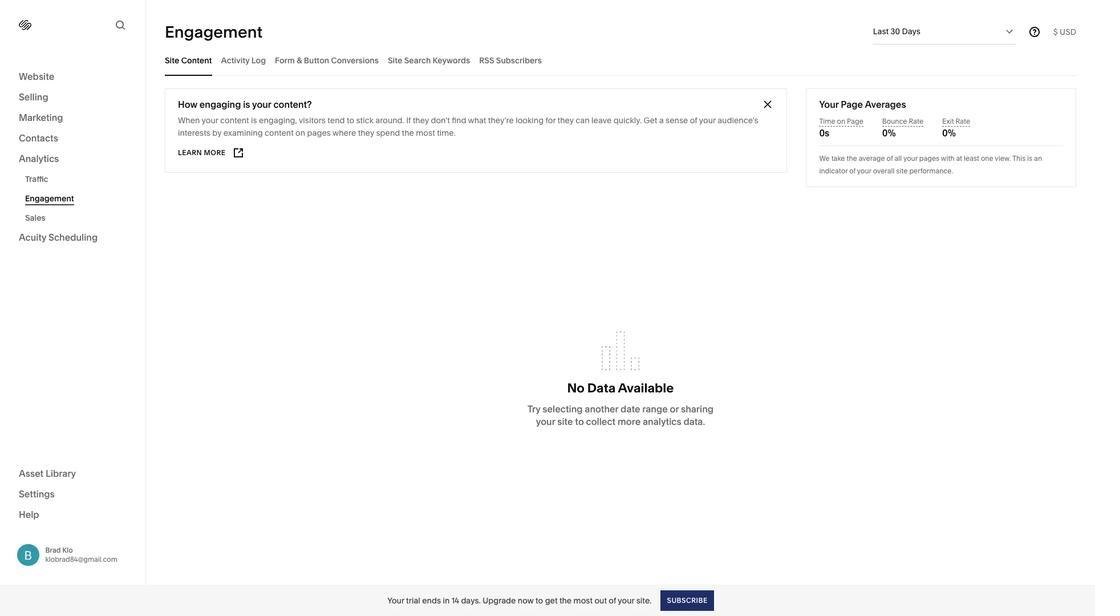 Task type: describe. For each thing, give the bounding box(es) containing it.
try
[[528, 403, 541, 415]]

sense
[[666, 115, 688, 126]]

is inside we take the average of all your pages with at least one view. this is an indicator of your overall site performance.
[[1028, 154, 1033, 163]]

asset library
[[19, 468, 76, 479]]

at
[[956, 154, 962, 163]]

brad klo klobrad84@gmail.com
[[45, 546, 117, 564]]

0 vertical spatial page
[[841, 99, 863, 110]]

exit
[[943, 117, 954, 126]]

try selecting another date range or sharing your site to collect more analytics data.
[[528, 403, 714, 427]]

visitors
[[299, 115, 326, 126]]

is inside when your content is engaging, visitors tend to stick around. if they don't find what they're looking for they can leave quickly. get a sense of your audience's interests by examining content on pages where they spend the most time.
[[251, 115, 257, 126]]

upgrade
[[483, 595, 516, 606]]

subscribers
[[496, 55, 542, 65]]

acuity scheduling link
[[19, 231, 127, 245]]

your down average
[[857, 167, 872, 175]]

site content
[[165, 55, 212, 65]]

another
[[585, 403, 619, 415]]

we take the average of all your pages with at least one view. this is an indicator of your overall site performance.
[[819, 154, 1042, 175]]

tab list containing site content
[[165, 44, 1077, 76]]

your right sense
[[699, 115, 716, 126]]

site inside we take the average of all your pages with at least one view. this is an indicator of your overall site performance.
[[896, 167, 908, 175]]

bounce
[[882, 117, 907, 126]]

interests
[[178, 128, 210, 138]]

time on page 0s
[[819, 117, 864, 139]]

of left all on the right top
[[887, 154, 893, 163]]

button
[[304, 55, 329, 65]]

help link
[[19, 508, 39, 521]]

can
[[576, 115, 590, 126]]

more inside try selecting another date range or sharing your site to collect more analytics data.
[[618, 416, 641, 427]]

range
[[643, 403, 668, 415]]

your up engaging,
[[252, 99, 271, 110]]

overall
[[873, 167, 895, 175]]

1 horizontal spatial they
[[413, 115, 429, 126]]

selling link
[[19, 91, 127, 104]]

0 vertical spatial engagement
[[165, 22, 263, 41]]

your inside try selecting another date range or sharing your site to collect more analytics data.
[[536, 416, 555, 427]]

of right 'indicator'
[[850, 167, 856, 175]]

contacts
[[19, 132, 58, 144]]

marketing link
[[19, 111, 127, 125]]

spend
[[376, 128, 400, 138]]

take
[[832, 154, 845, 163]]

your for your page averages
[[819, 99, 839, 110]]

klobrad84@gmail.com
[[45, 555, 117, 564]]

on inside time on page 0s
[[837, 117, 846, 126]]

selecting
[[543, 403, 583, 415]]

most inside when your content is engaging, visitors tend to stick around. if they don't find what they're looking for they can leave quickly. get a sense of your audience's interests by examining content on pages where they spend the most time.
[[416, 128, 435, 138]]

sales link
[[25, 208, 133, 228]]

the inside we take the average of all your pages with at least one view. this is an indicator of your overall site performance.
[[847, 154, 857, 163]]

leave
[[592, 115, 612, 126]]

by
[[212, 128, 222, 138]]

your for your trial ends in 14 days. upgrade now to get the most out of your site.
[[387, 595, 404, 606]]

average
[[859, 154, 885, 163]]

don't
[[431, 115, 450, 126]]

learn more button
[[178, 143, 244, 163]]

analytics
[[19, 153, 59, 164]]

site content button
[[165, 44, 212, 76]]

marketing
[[19, 112, 63, 123]]

0 horizontal spatial they
[[358, 128, 374, 138]]

of right out
[[609, 595, 616, 606]]

asset
[[19, 468, 43, 479]]

averages
[[865, 99, 906, 110]]

your left 'site.'
[[618, 595, 635, 606]]

your up by
[[202, 115, 218, 126]]

site search keywords button
[[388, 44, 470, 76]]

your page averages
[[819, 99, 906, 110]]

if
[[406, 115, 411, 126]]

settings
[[19, 488, 55, 499]]

settings link
[[19, 487, 127, 501]]

around.
[[376, 115, 404, 126]]

30
[[891, 26, 900, 37]]

the inside when your content is engaging, visitors tend to stick around. if they don't find what they're looking for they can leave quickly. get a sense of your audience's interests by examining content on pages where they spend the most time.
[[402, 128, 414, 138]]

get
[[545, 595, 558, 606]]

how engaging is your content?
[[178, 99, 312, 110]]

0 horizontal spatial is
[[243, 99, 250, 110]]

rate for exit rate 0%
[[956, 117, 971, 126]]

no
[[567, 381, 585, 396]]

time
[[819, 117, 836, 126]]

0% for exit rate 0%
[[943, 127, 956, 139]]

least
[[964, 154, 980, 163]]

analytics link
[[19, 152, 127, 166]]

data
[[587, 381, 616, 396]]

0 horizontal spatial content
[[220, 115, 249, 126]]

acuity scheduling
[[19, 232, 98, 243]]

search
[[404, 55, 431, 65]]

engaging,
[[259, 115, 297, 126]]

sharing
[[681, 403, 714, 415]]

last 30 days button
[[873, 19, 1016, 44]]

to inside try selecting another date range or sharing your site to collect more analytics data.
[[575, 416, 584, 427]]

1 vertical spatial content
[[265, 128, 294, 138]]

available
[[618, 381, 674, 396]]

on inside when your content is engaging, visitors tend to stick around. if they don't find what they're looking for they can leave quickly. get a sense of your audience's interests by examining content on pages where they spend the most time.
[[296, 128, 305, 138]]

subscribe button
[[661, 590, 714, 611]]

no data available
[[567, 381, 674, 396]]

2 horizontal spatial they
[[558, 115, 574, 126]]

14
[[452, 595, 459, 606]]

ends
[[422, 595, 441, 606]]

looking
[[516, 115, 544, 126]]



Task type: vqa. For each thing, say whether or not it's contained in the screenshot.
Brad
yes



Task type: locate. For each thing, give the bounding box(es) containing it.
trial
[[406, 595, 420, 606]]

0%
[[882, 127, 896, 139], [943, 127, 956, 139]]

1 vertical spatial engagement
[[25, 193, 74, 204]]

1 vertical spatial your
[[387, 595, 404, 606]]

days.
[[461, 595, 481, 606]]

performance.
[[910, 167, 953, 175]]

1 horizontal spatial to
[[536, 595, 543, 606]]

when
[[178, 115, 200, 126]]

your down the try
[[536, 416, 555, 427]]

site
[[896, 167, 908, 175], [557, 416, 573, 427]]

to down the selecting
[[575, 416, 584, 427]]

form
[[275, 55, 295, 65]]

content down engaging,
[[265, 128, 294, 138]]

is up examining
[[251, 115, 257, 126]]

quickly.
[[614, 115, 642, 126]]

the down the if
[[402, 128, 414, 138]]

learn more
[[178, 148, 226, 157]]

0% inside exit rate 0%
[[943, 127, 956, 139]]

page inside time on page 0s
[[847, 117, 864, 126]]

the right get
[[560, 595, 572, 606]]

learn
[[178, 148, 202, 157]]

rss
[[479, 55, 494, 65]]

most down don't
[[416, 128, 435, 138]]

is
[[243, 99, 250, 110], [251, 115, 257, 126], [1028, 154, 1033, 163]]

1 rate from the left
[[909, 117, 924, 126]]

audience's
[[718, 115, 759, 126]]

0 vertical spatial on
[[837, 117, 846, 126]]

1 vertical spatial to
[[575, 416, 584, 427]]

rate inside exit rate 0%
[[956, 117, 971, 126]]

rate
[[909, 117, 924, 126], [956, 117, 971, 126]]

scheduling
[[49, 232, 98, 243]]

of inside when your content is engaging, visitors tend to stick around. if they don't find what they're looking for they can leave quickly. get a sense of your audience's interests by examining content on pages where they spend the most time.
[[690, 115, 698, 126]]

0 vertical spatial the
[[402, 128, 414, 138]]

2 vertical spatial to
[[536, 595, 543, 606]]

site
[[165, 55, 179, 65], [388, 55, 402, 65]]

now
[[518, 595, 534, 606]]

2 vertical spatial is
[[1028, 154, 1033, 163]]

1 horizontal spatial rate
[[956, 117, 971, 126]]

tab list
[[165, 44, 1077, 76]]

0 vertical spatial is
[[243, 99, 250, 110]]

1 horizontal spatial is
[[251, 115, 257, 126]]

0 vertical spatial most
[[416, 128, 435, 138]]

page down your page averages
[[847, 117, 864, 126]]

engagement
[[165, 22, 263, 41], [25, 193, 74, 204]]

in
[[443, 595, 450, 606]]

data.
[[684, 416, 705, 427]]

0 horizontal spatial 0%
[[882, 127, 896, 139]]

they down stick
[[358, 128, 374, 138]]

site for site search keywords
[[388, 55, 402, 65]]

your trial ends in 14 days. upgrade now to get the most out of your site.
[[387, 595, 652, 606]]

0% for bounce rate 0%
[[882, 127, 896, 139]]

keywords
[[433, 55, 470, 65]]

2 horizontal spatial the
[[847, 154, 857, 163]]

1 horizontal spatial pages
[[919, 154, 940, 163]]

this
[[1013, 154, 1026, 163]]

2 horizontal spatial is
[[1028, 154, 1033, 163]]

we
[[819, 154, 830, 163]]

1 horizontal spatial most
[[574, 595, 593, 606]]

2 0% from the left
[[943, 127, 956, 139]]

0 vertical spatial more
[[204, 148, 226, 157]]

2 site from the left
[[388, 55, 402, 65]]

site down the selecting
[[557, 416, 573, 427]]

1 horizontal spatial your
[[819, 99, 839, 110]]

analytics
[[643, 416, 682, 427]]

0 horizontal spatial to
[[347, 115, 354, 126]]

form & button conversions
[[275, 55, 379, 65]]

to left get
[[536, 595, 543, 606]]

activity log
[[221, 55, 266, 65]]

or
[[670, 403, 679, 415]]

last 30 days
[[873, 26, 921, 37]]

page up time on page 0s
[[841, 99, 863, 110]]

1 horizontal spatial more
[[618, 416, 641, 427]]

exit rate 0%
[[943, 117, 971, 139]]

1 vertical spatial is
[[251, 115, 257, 126]]

last
[[873, 26, 889, 37]]

they right the if
[[413, 115, 429, 126]]

subscribe
[[667, 596, 708, 604]]

$ usd
[[1054, 27, 1077, 37]]

content
[[181, 55, 212, 65]]

pages up performance.
[[919, 154, 940, 163]]

traffic
[[25, 174, 48, 184]]

1 horizontal spatial content
[[265, 128, 294, 138]]

for
[[546, 115, 556, 126]]

your
[[819, 99, 839, 110], [387, 595, 404, 606]]

0 horizontal spatial site
[[557, 416, 573, 427]]

site.
[[637, 595, 652, 606]]

of right sense
[[690, 115, 698, 126]]

contacts link
[[19, 132, 127, 145]]

the
[[402, 128, 414, 138], [847, 154, 857, 163], [560, 595, 572, 606]]

one
[[981, 154, 994, 163]]

traffic link
[[25, 169, 133, 189]]

your right all on the right top
[[904, 154, 918, 163]]

more inside 'button'
[[204, 148, 226, 157]]

on right time
[[837, 117, 846, 126]]

most left out
[[574, 595, 593, 606]]

pages inside we take the average of all your pages with at least one view. this is an indicator of your overall site performance.
[[919, 154, 940, 163]]

selling
[[19, 91, 48, 103]]

most
[[416, 128, 435, 138], [574, 595, 593, 606]]

1 0% from the left
[[882, 127, 896, 139]]

your left the trial
[[387, 595, 404, 606]]

where
[[333, 128, 356, 138]]

to inside when your content is engaging, visitors tend to stick around. if they don't find what they're looking for they can leave quickly. get a sense of your audience's interests by examining content on pages where they spend the most time.
[[347, 115, 354, 126]]

site left search
[[388, 55, 402, 65]]

with
[[941, 154, 955, 163]]

1 horizontal spatial 0%
[[943, 127, 956, 139]]

1 vertical spatial pages
[[919, 154, 940, 163]]

2 rate from the left
[[956, 117, 971, 126]]

1 vertical spatial more
[[618, 416, 641, 427]]

2 vertical spatial the
[[560, 595, 572, 606]]

to
[[347, 115, 354, 126], [575, 416, 584, 427], [536, 595, 543, 606]]

1 vertical spatial page
[[847, 117, 864, 126]]

rate right exit at the right top
[[956, 117, 971, 126]]

1 horizontal spatial the
[[560, 595, 572, 606]]

website
[[19, 71, 54, 82]]

0 vertical spatial pages
[[307, 128, 331, 138]]

on
[[837, 117, 846, 126], [296, 128, 305, 138]]

they right the for
[[558, 115, 574, 126]]

0% down bounce
[[882, 127, 896, 139]]

rate for bounce rate 0%
[[909, 117, 924, 126]]

0 horizontal spatial engagement
[[25, 193, 74, 204]]

log
[[251, 55, 266, 65]]

1 horizontal spatial site
[[896, 167, 908, 175]]

1 vertical spatial the
[[847, 154, 857, 163]]

0 vertical spatial content
[[220, 115, 249, 126]]

rate inside bounce rate 0%
[[909, 117, 924, 126]]

0 horizontal spatial most
[[416, 128, 435, 138]]

content?
[[273, 99, 312, 110]]

engagement inside engagement 'link'
[[25, 193, 74, 204]]

activity
[[221, 55, 250, 65]]

they're
[[488, 115, 514, 126]]

0 horizontal spatial site
[[165, 55, 179, 65]]

content
[[220, 115, 249, 126], [265, 128, 294, 138]]

site search keywords
[[388, 55, 470, 65]]

help
[[19, 509, 39, 520]]

0% inside bounce rate 0%
[[882, 127, 896, 139]]

0 horizontal spatial more
[[204, 148, 226, 157]]

1 horizontal spatial engagement
[[165, 22, 263, 41]]

site for site content
[[165, 55, 179, 65]]

1 vertical spatial site
[[557, 416, 573, 427]]

sales
[[25, 213, 46, 223]]

find
[[452, 115, 466, 126]]

0 vertical spatial site
[[896, 167, 908, 175]]

on down visitors
[[296, 128, 305, 138]]

your up time
[[819, 99, 839, 110]]

&
[[297, 55, 302, 65]]

1 site from the left
[[165, 55, 179, 65]]

a
[[659, 115, 664, 126]]

site inside try selecting another date range or sharing your site to collect more analytics data.
[[557, 416, 573, 427]]

0 horizontal spatial rate
[[909, 117, 924, 126]]

the right take
[[847, 154, 857, 163]]

0 horizontal spatial on
[[296, 128, 305, 138]]

bounce rate 0%
[[882, 117, 924, 139]]

0 horizontal spatial your
[[387, 595, 404, 606]]

0 horizontal spatial pages
[[307, 128, 331, 138]]

more
[[204, 148, 226, 157], [618, 416, 641, 427]]

how
[[178, 99, 197, 110]]

engagement link
[[25, 189, 133, 208]]

0 horizontal spatial the
[[402, 128, 414, 138]]

1 vertical spatial on
[[296, 128, 305, 138]]

1 horizontal spatial site
[[388, 55, 402, 65]]

days
[[902, 26, 921, 37]]

brad
[[45, 546, 61, 554]]

0 vertical spatial to
[[347, 115, 354, 126]]

engagement up content
[[165, 22, 263, 41]]

is right engaging
[[243, 99, 250, 110]]

pages inside when your content is engaging, visitors tend to stick around. if they don't find what they're looking for they can leave quickly. get a sense of your audience's interests by examining content on pages where they spend the most time.
[[307, 128, 331, 138]]

more down by
[[204, 148, 226, 157]]

examining
[[223, 128, 263, 138]]

page
[[841, 99, 863, 110], [847, 117, 864, 126]]

they
[[413, 115, 429, 126], [558, 115, 574, 126], [358, 128, 374, 138]]

pages down visitors
[[307, 128, 331, 138]]

out
[[595, 595, 607, 606]]

1 vertical spatial most
[[574, 595, 593, 606]]

content up examining
[[220, 115, 249, 126]]

0 vertical spatial your
[[819, 99, 839, 110]]

your
[[252, 99, 271, 110], [202, 115, 218, 126], [699, 115, 716, 126], [904, 154, 918, 163], [857, 167, 872, 175], [536, 416, 555, 427], [618, 595, 635, 606]]

site down all on the right top
[[896, 167, 908, 175]]

view.
[[995, 154, 1011, 163]]

to up where on the top left of page
[[347, 115, 354, 126]]

conversions
[[331, 55, 379, 65]]

is left an
[[1028, 154, 1033, 163]]

2 horizontal spatial to
[[575, 416, 584, 427]]

rss subscribers button
[[479, 44, 542, 76]]

more down date at the right of page
[[618, 416, 641, 427]]

site left content
[[165, 55, 179, 65]]

0% down exit at the right top
[[943, 127, 956, 139]]

an
[[1034, 154, 1042, 163]]

rate right bounce
[[909, 117, 924, 126]]

tend
[[328, 115, 345, 126]]

collect
[[586, 416, 616, 427]]

engagement down 'traffic'
[[25, 193, 74, 204]]

form & button conversions button
[[275, 44, 379, 76]]

1 horizontal spatial on
[[837, 117, 846, 126]]



